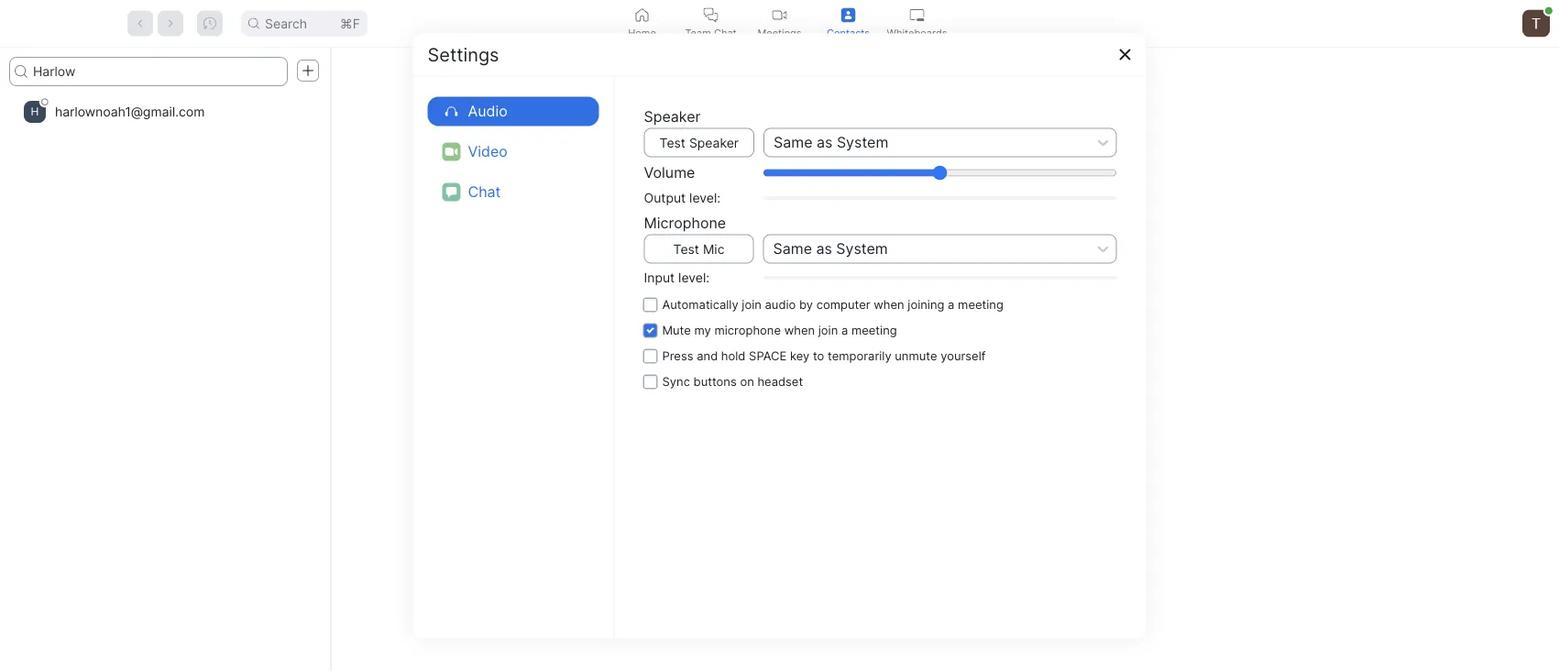 Task type: vqa. For each thing, say whether or not it's contained in the screenshot.
the top Test
yes



Task type: describe. For each thing, give the bounding box(es) containing it.
same as system for test mic
[[774, 240, 888, 258]]

meetings
[[758, 27, 802, 39]]

test mic button
[[644, 234, 754, 264]]

: for input level :
[[706, 270, 710, 286]]

my
[[695, 323, 711, 337]]

0 vertical spatial magnifier image
[[249, 18, 260, 29]]

contacts button
[[814, 0, 883, 47]]

meetings button
[[746, 0, 814, 47]]

whiteboards button
[[883, 0, 952, 47]]

⌘f
[[340, 16, 360, 31]]

plus small image
[[302, 64, 315, 77]]

automatically join audio by computer when joining a meeting
[[663, 298, 1004, 312]]

0 vertical spatial speaker
[[644, 108, 701, 126]]

sync buttons on headset
[[663, 375, 803, 389]]

volume
[[644, 164, 695, 182]]

by
[[800, 298, 813, 312]]

yourself
[[941, 349, 986, 363]]

meeting inside option
[[958, 298, 1004, 312]]

meeting inside checkbox
[[852, 323, 897, 337]]

audio link
[[428, 97, 599, 126]]

microphone
[[715, 323, 781, 337]]

chat image
[[442, 183, 461, 201]]

as for speaker
[[817, 133, 833, 151]]

plus small image
[[302, 64, 315, 77]]

speaker inside test speaker button
[[689, 135, 739, 150]]

Sync buttons on headset checkbox
[[644, 369, 1117, 395]]

output level :
[[644, 190, 721, 206]]

home button
[[608, 0, 677, 47]]

microphone
[[644, 214, 726, 232]]

computer
[[817, 298, 871, 312]]

harlownoah1@gmail.com
[[55, 104, 205, 120]]

headset
[[758, 375, 803, 389]]

press
[[663, 349, 694, 363]]

buttons
[[694, 375, 737, 389]]

unmute
[[895, 349, 938, 363]]

Automatically join audio by computer when joining a meeting checkbox
[[644, 292, 1117, 318]]

system for test mic
[[837, 240, 888, 258]]

a inside option
[[948, 298, 955, 312]]

headphone image
[[445, 105, 458, 118]]

: for output level :
[[717, 190, 721, 206]]

close image
[[1118, 47, 1133, 62]]

progress bar for input level :
[[763, 276, 1117, 280]]

chat image
[[446, 187, 457, 198]]

input level :
[[644, 270, 710, 286]]

to
[[813, 349, 825, 363]]

whiteboards
[[887, 27, 948, 39]]

mic
[[703, 241, 725, 257]]

tab list containing home
[[608, 0, 952, 47]]

chat inside settings tab list
[[468, 183, 501, 201]]

joining
[[908, 298, 945, 312]]

a inside checkbox
[[842, 323, 848, 337]]

on
[[740, 375, 754, 389]]

search
[[265, 16, 307, 31]]



Task type: locate. For each thing, give the bounding box(es) containing it.
team chat
[[685, 27, 737, 39]]

:
[[717, 190, 721, 206], [706, 270, 710, 286]]

join
[[742, 298, 762, 312], [819, 323, 838, 337]]

contacts
[[827, 27, 870, 39]]

0 vertical spatial join
[[742, 298, 762, 312]]

press and hold space key to temporarily unmute yourself
[[663, 349, 986, 363]]

test down microphone
[[674, 241, 700, 257]]

0 horizontal spatial when
[[785, 323, 815, 337]]

0 vertical spatial meeting
[[958, 298, 1004, 312]]

team chat image
[[704, 8, 718, 22], [704, 8, 718, 22]]

1 vertical spatial chat
[[468, 183, 501, 201]]

online image
[[1546, 7, 1553, 14], [1546, 7, 1553, 14]]

1 vertical spatial level
[[679, 270, 706, 286]]

audio
[[765, 298, 796, 312]]

level
[[690, 190, 717, 206], [679, 270, 706, 286]]

1 horizontal spatial meeting
[[958, 298, 1004, 312]]

system
[[837, 133, 889, 151], [837, 240, 888, 258]]

speaker up test speaker button
[[644, 108, 701, 126]]

chat inside button
[[714, 27, 737, 39]]

1 vertical spatial magnifier image
[[15, 65, 28, 78]]

temporarily
[[828, 349, 892, 363]]

offline image
[[41, 98, 48, 106], [41, 98, 48, 106]]

Search text field
[[9, 57, 288, 86]]

test for test mic
[[674, 241, 700, 257]]

1 horizontal spatial chat
[[714, 27, 737, 39]]

progress bar
[[763, 196, 1117, 200], [763, 276, 1117, 280]]

level up automatically
[[679, 270, 706, 286]]

1 vertical spatial a
[[842, 323, 848, 337]]

1 horizontal spatial join
[[819, 323, 838, 337]]

0 horizontal spatial magnifier image
[[15, 65, 28, 78]]

0 horizontal spatial chat
[[468, 183, 501, 201]]

test
[[660, 135, 686, 150], [674, 241, 700, 257]]

video link
[[428, 137, 599, 166]]

1 vertical spatial magnifier image
[[15, 65, 28, 78]]

input
[[644, 270, 675, 286]]

when inside "mute my microphone when join a meeting" checkbox
[[785, 323, 815, 337]]

0 horizontal spatial join
[[742, 298, 762, 312]]

Mute my microphone when join a meeting checkbox
[[644, 318, 1117, 343]]

test for test speaker
[[660, 135, 686, 150]]

when up key
[[785, 323, 815, 337]]

join inside checkbox
[[819, 323, 838, 337]]

same for speaker
[[774, 133, 813, 151]]

2 progress bar from the top
[[763, 276, 1117, 280]]

Press and hold SPACE key to temporarily unmute yourself checkbox
[[644, 343, 1117, 369]]

team
[[685, 27, 711, 39]]

meeting down automatically join audio by computer when joining a meeting option
[[852, 323, 897, 337]]

1 vertical spatial speaker
[[689, 135, 739, 150]]

chat right chat icon
[[468, 183, 501, 201]]

and
[[697, 349, 718, 363]]

progress bar for output level :
[[763, 196, 1117, 200]]

magnifier image for the top magnifier image
[[249, 18, 260, 29]]

same as system
[[774, 133, 889, 151], [774, 240, 888, 258]]

1 vertical spatial same
[[774, 240, 812, 258]]

home small image
[[635, 8, 650, 22], [635, 8, 650, 22]]

when inside automatically join audio by computer when joining a meeting option
[[874, 298, 905, 312]]

whiteboard small image
[[910, 8, 925, 22], [910, 8, 925, 22]]

test mic
[[674, 241, 725, 257]]

0 horizontal spatial magnifier image
[[15, 65, 28, 78]]

1 horizontal spatial magnifier image
[[249, 18, 260, 29]]

1 vertical spatial system
[[837, 240, 888, 258]]

chat link
[[428, 177, 599, 207]]

video on image
[[773, 8, 787, 22], [773, 8, 787, 22], [442, 143, 461, 161], [445, 145, 458, 158]]

0 vertical spatial magnifier image
[[249, 18, 260, 29]]

: up automatically
[[706, 270, 710, 286]]

audio
[[468, 102, 508, 120]]

0 vertical spatial as
[[817, 133, 833, 151]]

: up microphone
[[717, 190, 721, 206]]

a
[[948, 298, 955, 312], [842, 323, 848, 337]]

mute my microphone when join a meeting
[[663, 323, 897, 337]]

video
[[468, 143, 508, 160]]

automatically
[[663, 298, 739, 312]]

chat right team
[[714, 27, 737, 39]]

0 vertical spatial same
[[774, 133, 813, 151]]

when
[[874, 298, 905, 312], [785, 323, 815, 337]]

1 system from the top
[[837, 133, 889, 151]]

join up the microphone
[[742, 298, 762, 312]]

0 vertical spatial level
[[690, 190, 717, 206]]

0 vertical spatial same as system
[[774, 133, 889, 151]]

1 horizontal spatial :
[[717, 190, 721, 206]]

0 vertical spatial a
[[948, 298, 955, 312]]

1 progress bar from the top
[[763, 196, 1117, 200]]

same
[[774, 133, 813, 151], [774, 240, 812, 258]]

magnifier image
[[249, 18, 260, 29], [15, 65, 28, 78]]

meeting up yourself
[[958, 298, 1004, 312]]

space
[[749, 349, 787, 363]]

a down the computer
[[842, 323, 848, 337]]

0 vertical spatial system
[[837, 133, 889, 151]]

speaker up volume
[[689, 135, 739, 150]]

same as system for test speaker
[[774, 133, 889, 151]]

join inside option
[[742, 298, 762, 312]]

test speaker
[[660, 135, 739, 150]]

0 horizontal spatial :
[[706, 270, 710, 286]]

1 vertical spatial progress bar
[[763, 276, 1117, 280]]

1 horizontal spatial magnifier image
[[249, 18, 260, 29]]

same for mic
[[774, 240, 812, 258]]

0 horizontal spatial a
[[842, 323, 848, 337]]

1 vertical spatial when
[[785, 323, 815, 337]]

chat
[[714, 27, 737, 39], [468, 183, 501, 201]]

as
[[817, 133, 833, 151], [817, 240, 833, 258]]

level up microphone
[[690, 190, 717, 206]]

1 horizontal spatial when
[[874, 298, 905, 312]]

profile contact image
[[841, 8, 856, 22], [841, 8, 856, 22]]

output
[[644, 190, 686, 206]]

0 vertical spatial :
[[717, 190, 721, 206]]

avatar image
[[1523, 10, 1551, 37]]

1 vertical spatial :
[[706, 270, 710, 286]]

1 horizontal spatial a
[[948, 298, 955, 312]]

0 vertical spatial test
[[660, 135, 686, 150]]

join up press and hold space key to temporarily unmute yourself
[[819, 323, 838, 337]]

home
[[628, 27, 656, 39]]

0 vertical spatial progress bar
[[763, 196, 1117, 200]]

as for mic
[[817, 240, 833, 258]]

1 vertical spatial test
[[674, 241, 700, 257]]

level for output level
[[690, 190, 717, 206]]

h
[[31, 105, 39, 118]]

meeting
[[958, 298, 1004, 312], [852, 323, 897, 337]]

test speaker button
[[644, 128, 755, 157]]

settings tab list
[[428, 91, 599, 212]]

sync
[[663, 375, 690, 389]]

1 vertical spatial as
[[817, 240, 833, 258]]

0 vertical spatial when
[[874, 298, 905, 312]]

2 system from the top
[[837, 240, 888, 258]]

1 vertical spatial meeting
[[852, 323, 897, 337]]

contacts tab panel
[[0, 48, 1560, 672]]

level for input level
[[679, 270, 706, 286]]

team chat button
[[677, 0, 746, 47]]

0 horizontal spatial meeting
[[852, 323, 897, 337]]

magnifier image
[[249, 18, 260, 29], [15, 65, 28, 78]]

system for test speaker
[[837, 133, 889, 151]]

0 vertical spatial chat
[[714, 27, 737, 39]]

magnifier image for the left magnifier image
[[15, 65, 28, 78]]

tab list
[[608, 0, 952, 47]]

settings
[[428, 43, 499, 66]]

hold
[[722, 349, 746, 363]]

1 vertical spatial same as system
[[774, 240, 888, 258]]

None range field
[[763, 166, 1117, 180]]

key
[[790, 349, 810, 363]]

mute
[[663, 323, 691, 337]]

close image
[[1118, 47, 1133, 62]]

when up "mute my microphone when join a meeting" checkbox
[[874, 298, 905, 312]]

1 vertical spatial join
[[819, 323, 838, 337]]

headphone image
[[442, 102, 461, 121]]

test up volume
[[660, 135, 686, 150]]

speaker
[[644, 108, 701, 126], [689, 135, 739, 150]]

a right joining
[[948, 298, 955, 312]]



